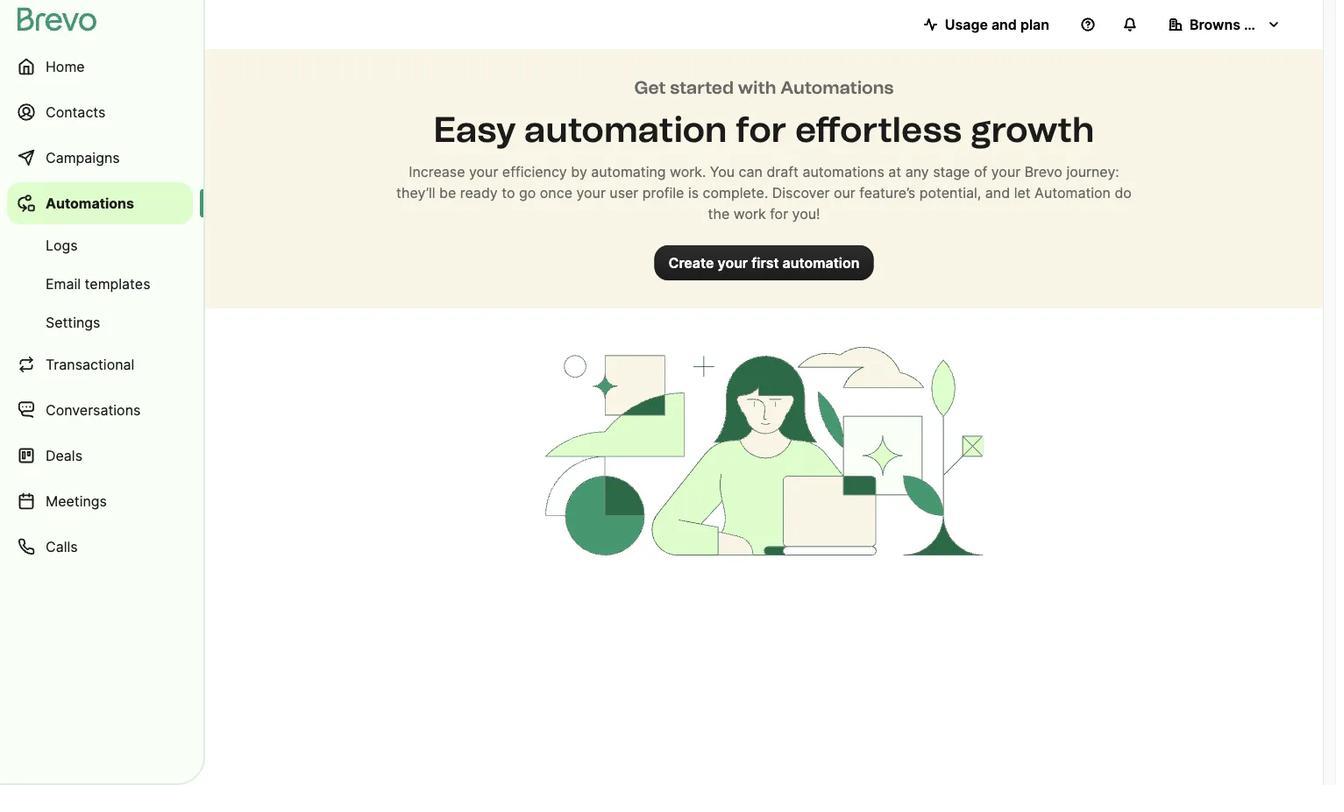 Task type: describe. For each thing, give the bounding box(es) containing it.
your inside the create your first automation button
[[718, 254, 748, 271]]

feature's
[[860, 184, 916, 201]]

email templates
[[46, 275, 150, 292]]

browns enterprise button
[[1155, 7, 1315, 42]]

ready
[[460, 184, 498, 201]]

automations
[[803, 163, 885, 180]]

your down the by
[[577, 184, 606, 201]]

usage
[[945, 16, 988, 33]]

usage and plan button
[[910, 7, 1064, 42]]

settings
[[46, 314, 100, 331]]

automation inside button
[[783, 254, 860, 271]]

at
[[889, 163, 902, 180]]

conversations link
[[7, 389, 193, 431]]

growth
[[971, 109, 1095, 151]]

calls
[[46, 538, 78, 556]]

create
[[669, 254, 714, 271]]

logs link
[[7, 228, 193, 263]]

brevo
[[1025, 163, 1063, 180]]

campaigns link
[[7, 137, 193, 179]]

effortless
[[795, 109, 962, 151]]

transactional link
[[7, 344, 193, 386]]

meetings
[[46, 493, 107, 510]]

contacts
[[46, 103, 106, 121]]

profile
[[643, 184, 684, 201]]

your right 'of'
[[992, 163, 1021, 180]]

efficiency
[[502, 163, 567, 180]]

work.
[[670, 163, 706, 180]]

get started with automations
[[635, 77, 894, 98]]

journey:
[[1067, 163, 1120, 180]]

campaigns
[[46, 149, 120, 166]]

easy
[[434, 109, 516, 151]]

calls link
[[7, 526, 193, 568]]

automating
[[591, 163, 666, 180]]

is
[[688, 184, 699, 201]]

potential,
[[920, 184, 982, 201]]

increase
[[409, 163, 465, 180]]

by
[[571, 163, 587, 180]]

home link
[[7, 46, 193, 88]]

once
[[540, 184, 573, 201]]

email templates link
[[7, 267, 193, 302]]

any
[[906, 163, 929, 180]]

with
[[738, 77, 777, 98]]

1 vertical spatial automations
[[46, 195, 134, 212]]

contacts link
[[7, 91, 193, 133]]

stage
[[933, 163, 970, 180]]

you!
[[792, 205, 820, 222]]

you
[[710, 163, 735, 180]]

of
[[974, 163, 988, 180]]



Task type: vqa. For each thing, say whether or not it's contained in the screenshot.
Lists link
no



Task type: locate. For each thing, give the bounding box(es) containing it.
1 horizontal spatial automation
[[783, 254, 860, 271]]

your
[[469, 163, 498, 180], [992, 163, 1021, 180], [577, 184, 606, 201], [718, 254, 748, 271]]

browns
[[1190, 16, 1241, 33]]

templates
[[85, 275, 150, 292]]

work
[[734, 205, 766, 222]]

automation up automating
[[524, 109, 727, 151]]

transactional
[[46, 356, 134, 373]]

get
[[635, 77, 666, 98]]

automations link
[[7, 182, 193, 225]]

the
[[708, 205, 730, 222]]

automation down you!
[[783, 254, 860, 271]]

for down get started with automations
[[736, 109, 787, 151]]

0 horizontal spatial automations
[[46, 195, 134, 212]]

create your first automation button
[[655, 246, 874, 281]]

for
[[736, 109, 787, 151], [770, 205, 788, 222]]

1 vertical spatial for
[[770, 205, 788, 222]]

email
[[46, 275, 81, 292]]

meetings link
[[7, 481, 193, 523]]

our
[[834, 184, 856, 201]]

for left you!
[[770, 205, 788, 222]]

create your first automation
[[669, 254, 860, 271]]

0 vertical spatial automation
[[524, 109, 727, 151]]

and inside increase your efficiency by automating work. you can draft automations at any stage of your brevo journey: they'll be ready to go once your user profile is complete. discover our feature's potential, and let automation do the work for you!
[[986, 184, 1010, 201]]

automation
[[1035, 184, 1111, 201]]

to
[[502, 184, 515, 201]]

and left the let at the top right of the page
[[986, 184, 1010, 201]]

be
[[439, 184, 456, 201]]

1 vertical spatial and
[[986, 184, 1010, 201]]

and
[[992, 16, 1017, 33], [986, 184, 1010, 201]]

go
[[519, 184, 536, 201]]

home
[[46, 58, 85, 75]]

0 vertical spatial automations
[[781, 77, 894, 98]]

enterprise
[[1244, 16, 1315, 33]]

automations
[[781, 77, 894, 98], [46, 195, 134, 212]]

1 horizontal spatial automations
[[781, 77, 894, 98]]

deals
[[46, 447, 82, 464]]

and inside button
[[992, 16, 1017, 33]]

user
[[610, 184, 639, 201]]

automation
[[524, 109, 727, 151], [783, 254, 860, 271]]

1 vertical spatial automation
[[783, 254, 860, 271]]

complete.
[[703, 184, 768, 201]]

logs
[[46, 237, 78, 254]]

0 horizontal spatial automation
[[524, 109, 727, 151]]

let
[[1014, 184, 1031, 201]]

usage and plan
[[945, 16, 1050, 33]]

first
[[752, 254, 779, 271]]

conversations
[[46, 402, 141, 419]]

deals link
[[7, 435, 193, 477]]

automations up logs link
[[46, 195, 134, 212]]

and left the plan
[[992, 16, 1017, 33]]

increase your efficiency by automating work. you can draft automations at any stage of your brevo journey: they'll be ready to go once your user profile is complete. discover our feature's potential, and let automation do the work for you!
[[396, 163, 1132, 222]]

your left 'first'
[[718, 254, 748, 271]]

0 vertical spatial for
[[736, 109, 787, 151]]

can
[[739, 163, 763, 180]]

0 vertical spatial and
[[992, 16, 1017, 33]]

discover
[[772, 184, 830, 201]]

do
[[1115, 184, 1132, 201]]

your up ready
[[469, 163, 498, 180]]

plan
[[1021, 16, 1050, 33]]

browns enterprise
[[1190, 16, 1315, 33]]

for inside increase your efficiency by automating work. you can draft automations at any stage of your brevo journey: they'll be ready to go once your user profile is complete. discover our feature's potential, and let automation do the work for you!
[[770, 205, 788, 222]]

draft
[[767, 163, 799, 180]]

they'll
[[396, 184, 436, 201]]

settings link
[[7, 305, 193, 340]]

easy automation for effortless growth
[[434, 109, 1095, 151]]

started
[[670, 77, 734, 98]]

automations up effortless
[[781, 77, 894, 98]]



